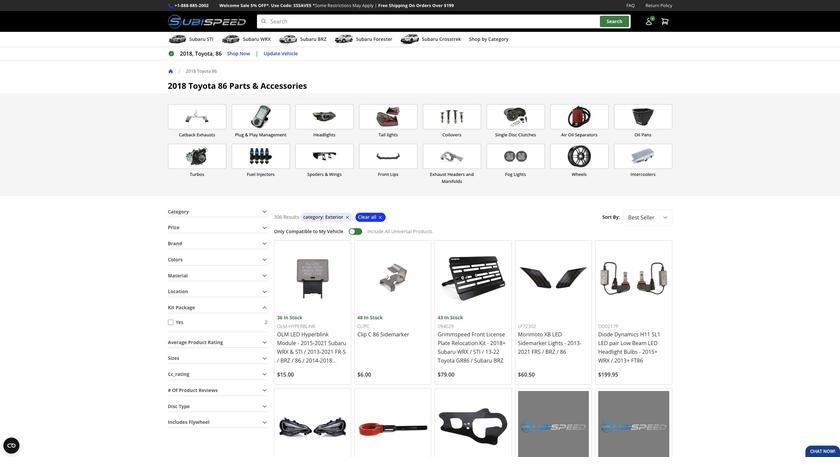 Task type: locate. For each thing, give the bounding box(es) containing it.
in right "48" in the left of the page
[[364, 315, 369, 321]]

button image
[[645, 17, 653, 26]]

hyperblink
[[301, 331, 329, 339]]

shop for shop by category
[[469, 36, 480, 42]]

2 vertical spatial 2013-
[[303, 366, 317, 373]]

22
[[493, 349, 499, 356]]

turbos button
[[168, 144, 226, 185]]

sizes
[[168, 355, 179, 362]]

2018 down home image
[[168, 80, 186, 91]]

#
[[168, 387, 171, 394]]

front lips button
[[359, 144, 417, 185]]

0 vertical spatial crosstrek
[[439, 36, 461, 42]]

sort
[[602, 214, 612, 220]]

shop inside dropdown button
[[469, 36, 480, 42]]

forester up impreza
[[277, 366, 298, 373]]

fog lights image
[[487, 144, 545, 169]]

0 horizontal spatial sidemarker
[[381, 331, 409, 339]]

1 vertical spatial toyota
[[188, 80, 216, 91]]

in inside 43 in stock 094029 grimmspeed front license plate relocation kit - 2018+ subaru wrx / sti / 13-22 toyota gr86 / subaru brz
[[444, 315, 449, 321]]

disc left type
[[168, 403, 178, 410]]

subaru inside subaru wrx dropdown button
[[243, 36, 259, 42]]

exhausts
[[197, 132, 215, 138]]

crosstrek down the search input field
[[439, 36, 461, 42]]

1 horizontal spatial front
[[472, 331, 485, 339]]

1 horizontal spatial lights
[[548, 340, 563, 347]]

2018, toyota, 86
[[180, 50, 222, 57]]

product left rating
[[188, 339, 207, 346]]

$199.95
[[598, 371, 618, 379]]

brz inside dropdown button
[[318, 36, 326, 42]]

exhaust headers and manifolds image
[[423, 144, 481, 169]]

2021 left frs
[[518, 349, 530, 356]]

1 horizontal spatial category
[[303, 214, 323, 220]]

2018 up 2017 at the left of the page
[[320, 357, 332, 365]]

wings
[[329, 171, 342, 178]]

subaru up toyota
[[438, 349, 456, 356]]

sti inside 36 in stock olm-hyperblink olm led hyperblink module - 2015-2021 subaru wrx & sti / 2013-2021 fr-s / brz / 86 / 2014-2018 forester / 2013-2017 crosstrek / 2012-2016 impreza / 2010-2014 outback
[[295, 349, 303, 356]]

dynamics
[[615, 331, 639, 339]]

category up 'price'
[[168, 208, 189, 215]]

86 right frs
[[560, 349, 566, 356]]

led right xb
[[552, 331, 562, 339]]

intercoolers image
[[614, 144, 672, 169]]

universal
[[391, 228, 412, 235]]

front left lips
[[378, 171, 389, 178]]

grimmspeed
[[438, 331, 470, 339]]

2018
[[186, 68, 196, 74], [168, 80, 186, 91], [320, 357, 332, 365]]

stock inside 43 in stock 094029 grimmspeed front license plate relocation kit - 2018+ subaru wrx / sti / 13-22 toyota gr86 / subaru brz
[[450, 315, 463, 321]]

exterior
[[325, 214, 343, 220]]

3 stock from the left
[[450, 315, 463, 321]]

crosstrek up impreza
[[277, 375, 301, 382]]

0 horizontal spatial forester
[[277, 366, 298, 373]]

sti inside 43 in stock 094029 grimmspeed front license plate relocation kit - 2018+ subaru wrx / sti / 13-22 toyota gr86 / subaru brz
[[473, 349, 481, 356]]

catback exhausts
[[179, 132, 215, 138]]

3 in from the left
[[444, 315, 449, 321]]

1 vertical spatial front
[[472, 331, 485, 339]]

13-
[[485, 349, 493, 356]]

outback
[[277, 392, 298, 400]]

1 vertical spatial kit
[[479, 340, 486, 347]]

1 vertical spatial 2018
[[168, 80, 186, 91]]

front up the relocation
[[472, 331, 485, 339]]

1 horizontal spatial sti
[[295, 349, 303, 356]]

in inside 36 in stock olm-hyperblink olm led hyperblink module - 2015-2021 subaru wrx & sti / 2013-2021 fr-s / brz / 86 / 2014-2018 forester / 2013-2017 crosstrek / 2012-2016 impreza / 2010-2014 outback
[[284, 315, 288, 321]]

a subaru forester thumbnail image image
[[335, 34, 353, 44]]

stock for clip
[[370, 315, 383, 321]]

category up to
[[303, 214, 323, 220]]

1 vertical spatial forester
[[277, 366, 298, 373]]

0 horizontal spatial shop
[[227, 50, 238, 57]]

shop for shop now
[[227, 50, 238, 57]]

results
[[283, 214, 299, 220]]

& right parts on the left
[[252, 80, 259, 91]]

impreza
[[277, 383, 298, 391]]

toyota for 2018 toyota 86
[[197, 68, 211, 74]]

1 vertical spatial product
[[179, 387, 197, 394]]

select... image
[[663, 215, 668, 220]]

crosstrek inside dropdown button
[[439, 36, 461, 42]]

0 vertical spatial forester
[[373, 36, 392, 42]]

0 vertical spatial vehicle
[[282, 50, 298, 57]]

material button
[[168, 271, 267, 281]]

subaru inside subaru brz dropdown button
[[300, 36, 316, 42]]

includes flywheel
[[168, 419, 210, 426]]

location button
[[168, 287, 267, 297]]

colors
[[168, 256, 183, 263]]

2018 for 2018 toyota 86
[[186, 68, 196, 74]]

disc type
[[168, 403, 190, 410]]

sl1
[[652, 331, 661, 339]]

disc type button
[[168, 402, 267, 412]]

- inside 36 in stock olm-hyperblink olm led hyperblink module - 2015-2021 subaru wrx & sti / 2013-2021 fr-s / brz / 86 / 2014-2018 forester / 2013-2017 crosstrek / 2012-2016 impreza / 2010-2014 outback
[[298, 340, 299, 347]]

subispeed logo image
[[168, 14, 246, 29]]

product right of
[[179, 387, 197, 394]]

2 horizontal spatial in
[[444, 315, 449, 321]]

2 stock from the left
[[370, 315, 383, 321]]

brz left a subaru forester thumbnail image
[[318, 36, 326, 42]]

| right now
[[255, 50, 258, 57]]

sidemarker down morimoto
[[518, 340, 547, 347]]

kit up 13-
[[479, 340, 486, 347]]

lights inside lf72302 morimoto xb led sidemarker lights - 2013- 2021 frs / brz / 86
[[548, 340, 563, 347]]

plug & play management image
[[232, 105, 290, 129]]

vehicle down a subaru brz thumbnail image
[[282, 50, 298, 57]]

& left play
[[245, 132, 248, 138]]

hyperblink
[[289, 323, 315, 330]]

stock up 094029 at right
[[450, 315, 463, 321]]

stock
[[290, 315, 302, 321], [370, 315, 383, 321], [450, 315, 463, 321]]

stock inside 48 in stock clipc clip c 86 sidemarker
[[370, 315, 383, 321]]

brz up $15.00
[[280, 357, 290, 365]]

wrx up "gr86"
[[457, 349, 468, 356]]

policy
[[661, 2, 672, 8]]

fuel injectors
[[247, 171, 275, 178]]

0 horizontal spatial vehicle
[[282, 50, 298, 57]]

single disc clutches
[[495, 132, 536, 138]]

vehicle right my
[[327, 228, 343, 235]]

0 horizontal spatial lights
[[514, 171, 526, 178]]

sticker fab sti ts jdm style front bumper pinstripe (yellow) - 2013-2021 scion fr-s / subaru brz / toyota 86 image
[[598, 392, 669, 457]]

1 stock from the left
[[290, 315, 302, 321]]

lips
[[390, 171, 398, 178]]

disc inside button
[[509, 132, 517, 138]]

disc right single
[[509, 132, 517, 138]]

olm led hyperblink module - 2015-2021 subaru wrx & sti / 2013-2021 fr-s / brz / 86 / 2014-2018 forester / 2013-2017 crosstrek / 2012-2016 impreza / 2010-2014 outback image
[[277, 243, 348, 314]]

1 horizontal spatial in
[[364, 315, 369, 321]]

catback exhausts button
[[168, 104, 226, 139]]

1 vertical spatial disc
[[168, 403, 178, 410]]

toyota down toyota,
[[197, 68, 211, 74]]

sti left 13-
[[473, 349, 481, 356]]

sti down 2015-
[[295, 349, 303, 356]]

|
[[375, 2, 377, 8], [255, 50, 258, 57]]

wheels button
[[550, 144, 609, 185]]

brz right frs
[[545, 349, 555, 356]]

clear all
[[358, 214, 376, 220]]

sti up toyota,
[[207, 36, 213, 42]]

search button
[[600, 16, 629, 27]]

clipc
[[357, 323, 370, 330]]

s
[[343, 349, 346, 356]]

toyota,
[[195, 50, 214, 57]]

faq link
[[626, 2, 635, 9]]

0 vertical spatial shop
[[469, 36, 480, 42]]

2013- inside lf72302 morimoto xb led sidemarker lights - 2013- 2021 frs / brz / 86
[[568, 340, 582, 347]]

wrx down module
[[277, 349, 288, 356]]

& left wings
[[325, 171, 328, 178]]

0 horizontal spatial stock
[[290, 315, 302, 321]]

wrx up "update"
[[260, 36, 271, 42]]

free
[[378, 2, 388, 8]]

forester left a subaru crosstrek thumbnail image
[[373, 36, 392, 42]]

in
[[284, 315, 288, 321], [364, 315, 369, 321], [444, 315, 449, 321]]

headlights button
[[295, 104, 354, 139]]

lights down xb
[[548, 340, 563, 347]]

led inside 36 in stock olm-hyperblink olm led hyperblink module - 2015-2021 subaru wrx & sti / 2013-2021 fr-s / brz / 86 / 2014-2018 forester / 2013-2017 crosstrek / 2012-2016 impreza / 2010-2014 outback
[[290, 331, 300, 339]]

led inside lf72302 morimoto xb led sidemarker lights - 2013- 2021 frs / brz / 86
[[552, 331, 562, 339]]

0 horizontal spatial disc
[[168, 403, 178, 410]]

coilovers button
[[423, 104, 481, 139]]

0 vertical spatial toyota
[[197, 68, 211, 74]]

coilovers image
[[423, 105, 481, 129]]

0 vertical spatial lights
[[514, 171, 526, 178]]

1 in from the left
[[284, 315, 288, 321]]

0 horizontal spatial category
[[168, 208, 189, 215]]

1 horizontal spatial kit
[[479, 340, 486, 347]]

update vehicle button
[[264, 50, 298, 58]]

1 horizontal spatial vehicle
[[327, 228, 343, 235]]

brz inside 36 in stock olm-hyperblink olm led hyperblink module - 2015-2021 subaru wrx & sti / 2013-2021 fr-s / brz / 86 / 2014-2018 forester / 2013-2017 crosstrek / 2012-2016 impreza / 2010-2014 outback
[[280, 357, 290, 365]]

wheels
[[572, 171, 587, 178]]

vehicle inside button
[[282, 50, 298, 57]]

air oil separators button
[[550, 104, 609, 139]]

in right "43"
[[444, 315, 449, 321]]

1 horizontal spatial crosstrek
[[439, 36, 461, 42]]

sidemarker right c
[[381, 331, 409, 339]]

0 vertical spatial front
[[378, 171, 389, 178]]

wrx down headlight
[[598, 357, 610, 365]]

average product rating
[[168, 339, 223, 346]]

subaru up fr-
[[328, 340, 346, 347]]

0 vertical spatial 2018
[[186, 68, 196, 74]]

use
[[271, 2, 279, 8]]

single disc clutches image
[[487, 105, 545, 129]]

2 in from the left
[[364, 315, 369, 321]]

0 vertical spatial kit
[[168, 305, 174, 311]]

sssave5
[[293, 2, 311, 8]]

1 horizontal spatial stock
[[370, 315, 383, 321]]

# of product reviews button
[[168, 386, 267, 396]]

stock inside 36 in stock olm-hyperblink olm led hyperblink module - 2015-2021 subaru wrx & sti / 2013-2021 fr-s / brz / 86 / 2014-2018 forester / 2013-2017 crosstrek / 2012-2016 impreza / 2010-2014 outback
[[290, 315, 302, 321]]

fog lights button
[[486, 144, 545, 185]]

pans
[[642, 132, 652, 138]]

led down hyperblink
[[290, 331, 300, 339]]

diode dynamics h11 sl1 led pair low beam led headlight bulbs - 2015+ wrx / 2013+ ft86 image
[[598, 243, 669, 314]]

headlight
[[598, 349, 622, 356]]

management
[[259, 132, 287, 138]]

0 vertical spatial product
[[188, 339, 207, 346]]

intercoolers
[[631, 171, 656, 178]]

subaru up now
[[243, 36, 259, 42]]

subaru inside subaru sti dropdown button
[[189, 36, 206, 42]]

0 vertical spatial 2013-
[[568, 340, 582, 347]]

toyota down 2018 toyota 86
[[188, 80, 216, 91]]

stock for grimmspeed
[[450, 315, 463, 321]]

+1-888-885-2002
[[175, 2, 209, 8]]

1 horizontal spatial shop
[[469, 36, 480, 42]]

| left free
[[375, 2, 377, 8]]

1 horizontal spatial |
[[375, 2, 377, 8]]

in right 36
[[284, 315, 288, 321]]

1 horizontal spatial oil
[[635, 132, 640, 138]]

subaru inside "subaru crosstrek" dropdown button
[[422, 36, 438, 42]]

vehicle
[[282, 50, 298, 57], [327, 228, 343, 235]]

0 vertical spatial sidemarker
[[381, 331, 409, 339]]

1 horizontal spatial forester
[[373, 36, 392, 42]]

includes
[[168, 419, 188, 426]]

43 in stock 094029 grimmspeed front license plate relocation kit - 2018+ subaru wrx / sti / 13-22 toyota gr86 / subaru brz
[[438, 315, 506, 365]]

2018 down 2018,
[[186, 68, 196, 74]]

0 horizontal spatial oil
[[568, 132, 574, 138]]

oil left pans in the right of the page
[[635, 132, 640, 138]]

0 horizontal spatial crosstrek
[[277, 375, 301, 382]]

86 down toyota,
[[212, 68, 217, 74]]

2014-
[[306, 357, 320, 365]]

stock right "48" in the left of the page
[[370, 315, 383, 321]]

2 horizontal spatial stock
[[450, 315, 463, 321]]

2 vertical spatial 2018
[[320, 357, 332, 365]]

subaru right a subaru brz thumbnail image
[[300, 36, 316, 42]]

oil right air
[[568, 132, 574, 138]]

0 horizontal spatial sti
[[207, 36, 213, 42]]

front inside button
[[378, 171, 389, 178]]

86 left the '2014-'
[[295, 357, 301, 365]]

subaru right a subaru crosstrek thumbnail image
[[422, 36, 438, 42]]

48 in stock clipc clip c 86 sidemarker
[[357, 315, 409, 339]]

fr-
[[335, 349, 343, 356]]

1 vertical spatial vehicle
[[327, 228, 343, 235]]

a subaru crosstrek thumbnail image image
[[400, 34, 419, 44]]

2010-
[[302, 383, 316, 391]]

product inside dropdown button
[[188, 339, 207, 346]]

fuel injectors image
[[232, 144, 290, 169]]

shop left by
[[469, 36, 480, 42]]

2012-
[[306, 375, 320, 382]]

open widget image
[[3, 438, 19, 454]]

sidemarker inside lf72302 morimoto xb led sidemarker lights - 2013- 2021 frs / brz / 86
[[518, 340, 547, 347]]

1 vertical spatial lights
[[548, 340, 563, 347]]

stock up hyperblink
[[290, 315, 302, 321]]

1 vertical spatial sidemarker
[[518, 340, 547, 347]]

0 horizontal spatial front
[[378, 171, 389, 178]]

1 horizontal spatial sidemarker
[[518, 340, 547, 347]]

0 horizontal spatial kit
[[168, 305, 174, 311]]

single
[[495, 132, 508, 138]]

shop now link
[[227, 50, 250, 58]]

headers
[[448, 171, 465, 178]]

location
[[168, 289, 188, 295]]

wrx inside dropdown button
[[260, 36, 271, 42]]

only compatible to my vehicle
[[274, 228, 343, 235]]

front lips image
[[359, 144, 417, 169]]

Yes button
[[168, 320, 173, 325]]

48
[[357, 315, 363, 321]]

average product rating button
[[168, 338, 267, 348]]

0 vertical spatial |
[[375, 2, 377, 8]]

kit inside dropdown button
[[168, 305, 174, 311]]

subaru wrx button
[[221, 33, 271, 47]]

lights right fog
[[514, 171, 526, 178]]

subaru up the 2018, toyota, 86 on the left of page
[[189, 36, 206, 42]]

0 vertical spatial disc
[[509, 132, 517, 138]]

in inside 48 in stock clipc clip c 86 sidemarker
[[364, 315, 369, 321]]

subaru right a subaru forester thumbnail image
[[356, 36, 372, 42]]

& down module
[[290, 349, 294, 356]]

products
[[413, 228, 432, 235]]

86 inside 48 in stock clipc clip c 86 sidemarker
[[373, 331, 379, 339]]

brz down 22
[[494, 357, 503, 365]]

separators
[[575, 132, 598, 138]]

brz
[[318, 36, 326, 42], [545, 349, 555, 356], [280, 357, 290, 365], [494, 357, 503, 365]]

kit package
[[168, 305, 195, 311]]

product
[[188, 339, 207, 346], [179, 387, 197, 394]]

restrictions
[[328, 2, 351, 8]]

perrin front tow hook image
[[357, 392, 428, 457]]

subaru inside subaru forester "dropdown button"
[[356, 36, 372, 42]]

1 horizontal spatial disc
[[509, 132, 517, 138]]

-
[[298, 340, 299, 347], [487, 340, 489, 347], [564, 340, 566, 347], [639, 349, 641, 356]]

intercoolers button
[[614, 144, 672, 185]]

headlights image
[[296, 105, 353, 129]]

0 horizontal spatial |
[[255, 50, 258, 57]]

- inside lf72302 morimoto xb led sidemarker lights - 2013- 2021 frs / brz / 86
[[564, 340, 566, 347]]

tail lights image
[[359, 105, 417, 129]]

1 vertical spatial shop
[[227, 50, 238, 57]]

olm sequential style headlights with 6000k hid - 2013-2016 scion fr-s / subaru brz / toyota 86 image
[[277, 392, 348, 457]]

stock for hyperblink
[[290, 315, 302, 321]]

category inside dropdown button
[[168, 208, 189, 215]]

2 horizontal spatial sti
[[473, 349, 481, 356]]

86 right c
[[373, 331, 379, 339]]

kit left package
[[168, 305, 174, 311]]

1 vertical spatial crosstrek
[[277, 375, 301, 382]]

toyota
[[197, 68, 211, 74], [188, 80, 216, 91]]

shop left now
[[227, 50, 238, 57]]

0 horizontal spatial in
[[284, 315, 288, 321]]



Task type: describe. For each thing, give the bounding box(es) containing it.
search
[[607, 18, 623, 25]]

$6.00
[[357, 371, 371, 379]]

2014
[[316, 383, 329, 391]]

$199
[[444, 2, 454, 8]]

package
[[176, 305, 195, 311]]

oil pans image
[[614, 105, 672, 129]]

spoilers & wings image
[[296, 144, 353, 169]]

wrx inside 43 in stock 094029 grimmspeed front license plate relocation kit - 2018+ subaru wrx / sti / 13-22 toyota gr86 / subaru brz
[[457, 349, 468, 356]]

lights
[[387, 132, 398, 138]]

1 vertical spatial 2013-
[[307, 349, 321, 356]]

2021 left fr-
[[321, 349, 334, 356]]

86 right toyota,
[[216, 50, 222, 57]]

2018,
[[180, 50, 194, 57]]

36
[[277, 315, 283, 321]]

subaru inside 36 in stock olm-hyperblink olm led hyperblink module - 2015-2021 subaru wrx & sti / 2013-2021 fr-s / brz / 86 / 2014-2018 forester / 2013-2017 crosstrek / 2012-2016 impreza / 2010-2014 outback
[[328, 340, 346, 347]]

front inside 43 in stock 094029 grimmspeed front license plate relocation kit - 2018+ subaru wrx / sti / 13-22 toyota gr86 / subaru brz
[[472, 331, 485, 339]]

average
[[168, 339, 187, 346]]

led up 2015+
[[648, 340, 658, 347]]

306
[[274, 214, 282, 220]]

forester inside 36 in stock olm-hyperblink olm led hyperblink module - 2015-2021 subaru wrx & sti / 2013-2021 fr-s / brz / 86 / 2014-2018 forester / 2013-2017 crosstrek / 2012-2016 impreza / 2010-2014 outback
[[277, 366, 298, 373]]

- inside 'dd0217p diode dynamics h11 sl1 led pair low beam led headlight bulbs - 2015+ wrx / 2013+ ft86'
[[639, 349, 641, 356]]

gr86
[[456, 357, 469, 365]]

by:
[[613, 214, 620, 220]]

turbos image
[[168, 144, 226, 169]]

plug
[[235, 132, 244, 138]]

my
[[319, 228, 326, 235]]

plug & play management
[[235, 132, 287, 138]]

lights inside button
[[514, 171, 526, 178]]

disc inside dropdown button
[[168, 403, 178, 410]]

low
[[621, 340, 631, 347]]

fuel
[[247, 171, 256, 178]]

all
[[371, 214, 376, 220]]

update vehicle
[[264, 50, 298, 57]]

subaru forester button
[[335, 33, 392, 47]]

Select... button
[[624, 209, 672, 226]]

sti for grimmspeed
[[473, 349, 481, 356]]

subaru forester
[[356, 36, 392, 42]]

/ inside 'dd0217p diode dynamics h11 sl1 led pair low beam led headlight bulbs - 2015+ wrx / 2013+ ft86'
[[611, 357, 613, 365]]

catback exhausts image
[[168, 105, 226, 129]]

+1-
[[175, 2, 181, 8]]

product inside dropdown button
[[179, 387, 197, 394]]

- inside 43 in stock 094029 grimmspeed front license plate relocation kit - 2018+ subaru wrx / sti / 13-22 toyota gr86 / subaru brz
[[487, 340, 489, 347]]

*some
[[313, 2, 327, 8]]

return policy
[[646, 2, 672, 8]]

xb
[[544, 331, 551, 339]]

grimmspeed front license plate relocation kit - 2018+ subaru wrx / sti / 13-22 toyota gr86 / subaru brz image
[[438, 243, 509, 314]]

may
[[353, 2, 361, 8]]

in for grimmspeed
[[444, 315, 449, 321]]

a subaru brz thumbnail image image
[[279, 34, 298, 44]]

price
[[168, 224, 180, 231]]

in for clip
[[364, 315, 369, 321]]

2016
[[320, 375, 332, 382]]

kit package button
[[168, 303, 267, 313]]

accessories
[[261, 80, 307, 91]]

over
[[432, 2, 443, 8]]

return
[[646, 2, 659, 8]]

sti inside subaru sti dropdown button
[[207, 36, 213, 42]]

306 results
[[274, 214, 299, 220]]

& inside spoilers & wings button
[[325, 171, 328, 178]]

spoilers & wings
[[307, 171, 342, 178]]

tail lights button
[[359, 104, 417, 139]]

manifolds
[[442, 179, 462, 185]]

now
[[240, 50, 250, 57]]

& inside plug & play management button
[[245, 132, 248, 138]]

1 oil from the left
[[568, 132, 574, 138]]

36 in stock olm-hyperblink olm led hyperblink module - 2015-2021 subaru wrx & sti / 2013-2021 fr-s / brz / 86 / 2014-2018 forester / 2013-2017 crosstrek / 2012-2016 impreza / 2010-2014 outback
[[277, 315, 346, 400]]

air oil separators
[[561, 132, 598, 138]]

plug & play management button
[[232, 104, 290, 139]]

include
[[368, 228, 384, 235]]

pair
[[609, 340, 619, 347]]

1 vertical spatial |
[[255, 50, 258, 57]]

material
[[168, 273, 188, 279]]

faq
[[626, 2, 635, 8]]

subaru brz button
[[279, 33, 326, 47]]

category button
[[168, 207, 267, 217]]

category : exterior
[[303, 214, 343, 220]]

# of product reviews
[[168, 387, 218, 394]]

crosstrek inside 36 in stock olm-hyperblink olm led hyperblink module - 2015-2021 subaru wrx & sti / 2013-2021 fr-s / brz / 86 / 2014-2018 forester / 2013-2017 crosstrek / 2012-2016 impreza / 2010-2014 outback
[[277, 375, 301, 382]]

sidemarker inside 48 in stock clipc clip c 86 sidemarker
[[381, 331, 409, 339]]

update
[[264, 50, 280, 57]]

code:
[[280, 2, 292, 8]]

2021 inside lf72302 morimoto xb led sidemarker lights - 2013- 2021 frs / brz / 86
[[518, 349, 530, 356]]

subaru down 13-
[[474, 357, 492, 365]]

fog
[[505, 171, 513, 178]]

headlights
[[313, 132, 336, 138]]

category for category
[[168, 208, 189, 215]]

wrx inside 36 in stock olm-hyperblink olm led hyperblink module - 2015-2021 subaru wrx & sti / 2013-2021 fr-s / brz / 86 / 2014-2018 forester / 2013-2017 crosstrek / 2012-2016 impreza / 2010-2014 outback
[[277, 349, 288, 356]]

frs
[[532, 349, 541, 356]]

bulbs
[[624, 349, 638, 356]]

category for category : exterior
[[303, 214, 323, 220]]

search input field
[[257, 14, 631, 29]]

subaru sti button
[[168, 33, 213, 47]]

2018 for 2018 toyota 86 parts & accessories
[[168, 80, 186, 91]]

a subaru sti thumbnail image image
[[168, 34, 187, 44]]

wrx inside 'dd0217p diode dynamics h11 sl1 led pair low beam led headlight bulbs - 2015+ wrx / 2013+ ft86'
[[598, 357, 610, 365]]

and
[[466, 171, 474, 178]]

include all universal products
[[368, 228, 432, 235]]

exhaust headers and manifolds button
[[423, 144, 481, 185]]

compatible
[[286, 228, 312, 235]]

air oil separators image
[[551, 105, 608, 129]]

2018 inside 36 in stock olm-hyperblink olm led hyperblink module - 2015-2021 subaru wrx & sti / 2013-2021 fr-s / brz / 86 / 2014-2018 forester / 2013-2017 crosstrek / 2012-2016 impreza / 2010-2014 outback
[[320, 357, 332, 365]]

& inside 36 in stock olm-hyperblink olm led hyperblink module - 2015-2021 subaru wrx & sti / 2013-2021 fr-s / brz / 86 / 2014-2018 forester / 2013-2017 crosstrek / 2012-2016 impreza / 2010-2014 outback
[[290, 349, 294, 356]]

plate
[[438, 340, 450, 347]]

fog lights
[[505, 171, 526, 178]]

led down the diode
[[598, 340, 608, 347]]

shop now
[[227, 50, 250, 57]]

in for hyperblink
[[284, 315, 288, 321]]

a subaru wrx thumbnail image image
[[221, 34, 240, 44]]

fr-s / brz / 86 drivers side tail gasket lh image
[[438, 392, 509, 457]]

86 inside lf72302 morimoto xb led sidemarker lights - 2013- 2021 frs / brz / 86
[[560, 349, 566, 356]]

86 inside 36 in stock olm-hyperblink olm led hyperblink module - 2015-2021 subaru wrx & sti / 2013-2021 fr-s / brz / 86 / 2014-2018 forester / 2013-2017 crosstrek / 2012-2016 impreza / 2010-2014 outback
[[295, 357, 301, 365]]

sticker fab front and rear 3d carbon fiber emblem overlays image
[[518, 392, 589, 457]]

2021 down hyperblink at the left bottom
[[315, 340, 327, 347]]

forester inside "dropdown button"
[[373, 36, 392, 42]]

86 left parts on the left
[[218, 80, 227, 91]]

coilovers
[[442, 132, 461, 138]]

2 oil from the left
[[635, 132, 640, 138]]

c
[[368, 331, 372, 339]]

wheels image
[[551, 144, 608, 169]]

includes flywheel button
[[168, 418, 267, 428]]

brz inside lf72302 morimoto xb led sidemarker lights - 2013- 2021 frs / brz / 86
[[545, 349, 555, 356]]

toyota
[[438, 357, 455, 365]]

toyota for 2018 toyota 86 parts & accessories
[[188, 80, 216, 91]]

clip c 86 sidemarker image
[[357, 243, 428, 314]]

brz inside 43 in stock 094029 grimmspeed front license plate relocation kit - 2018+ subaru wrx / sti / 13-22 toyota gr86 / subaru brz
[[494, 357, 503, 365]]

2015+
[[642, 349, 658, 356]]

5%
[[251, 2, 257, 8]]

morimoto xb led sidemarker lights - 2013-2021 frs / brz / 86 image
[[518, 243, 589, 314]]

subaru crosstrek button
[[400, 33, 461, 47]]

rating
[[208, 339, 223, 346]]

subaru brz
[[300, 36, 326, 42]]

to
[[313, 228, 318, 235]]

home image
[[168, 68, 173, 74]]

kit inside 43 in stock 094029 grimmspeed front license plate relocation kit - 2018+ subaru wrx / sti / 13-22 toyota gr86 / subaru brz
[[479, 340, 486, 347]]

yes
[[176, 319, 183, 326]]

module
[[277, 340, 296, 347]]

fuel injectors button
[[232, 144, 290, 185]]

cc_rating button
[[168, 370, 267, 380]]

tail lights
[[378, 132, 398, 138]]

dd0217p
[[598, 323, 618, 330]]

by
[[482, 36, 487, 42]]

sti for hyperblink
[[295, 349, 303, 356]]



Task type: vqa. For each thing, say whether or not it's contained in the screenshot.
2018 to the middle
yes



